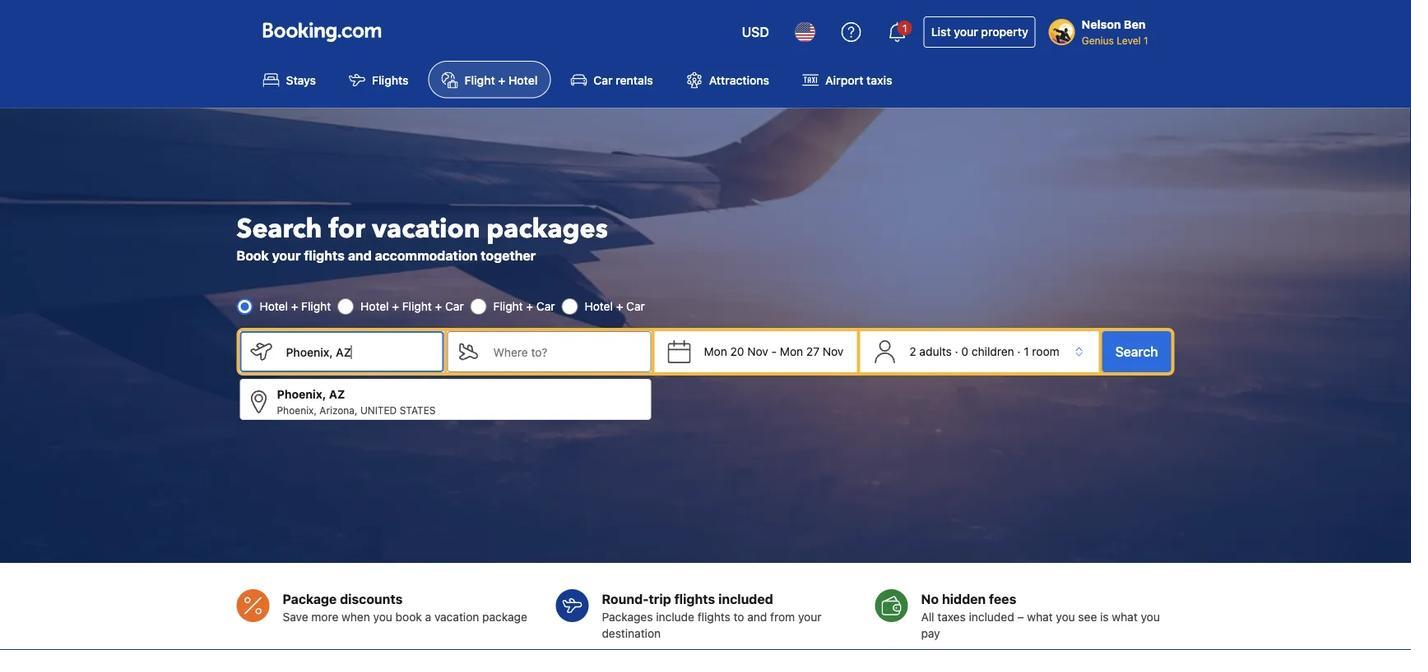Task type: describe. For each thing, give the bounding box(es) containing it.
search for vacation packages book your flights and accommodation together
[[237, 212, 608, 264]]

2
[[910, 345, 916, 359]]

1 inside 1 'button'
[[903, 22, 907, 34]]

-
[[772, 345, 777, 359]]

2 phoenix, from the top
[[277, 405, 317, 417]]

rentals
[[616, 73, 653, 87]]

flight + car
[[493, 300, 555, 314]]

ben
[[1124, 18, 1146, 31]]

+ for flight + car
[[526, 300, 533, 314]]

1 what from the left
[[1027, 611, 1053, 625]]

2 nov from the left
[[823, 345, 844, 359]]

stays
[[286, 73, 316, 87]]

1 · from the left
[[955, 345, 958, 359]]

see
[[1078, 611, 1097, 625]]

vacation inside the package discounts save more when you book a vacation package
[[434, 611, 479, 625]]

round-trip flights included packages include flights to and from your destination
[[602, 592, 822, 641]]

2 · from the left
[[1017, 345, 1021, 359]]

list your property link
[[924, 16, 1036, 48]]

level
[[1117, 35, 1141, 46]]

package
[[283, 592, 337, 608]]

flights
[[372, 73, 409, 87]]

phoenix, az phoenix, arizona, united states
[[277, 388, 436, 417]]

room
[[1032, 345, 1060, 359]]

together
[[481, 248, 536, 264]]

az
[[329, 388, 345, 402]]

27
[[806, 345, 820, 359]]

children
[[972, 345, 1014, 359]]

and inside round-trip flights included packages include flights to and from your destination
[[747, 611, 767, 625]]

search for search for vacation packages book your flights and accommodation together
[[237, 212, 322, 247]]

for
[[329, 212, 365, 247]]

states
[[400, 405, 436, 417]]

usd button
[[732, 12, 779, 52]]

hotel + flight
[[260, 300, 331, 314]]

book
[[237, 248, 269, 264]]

1 nov from the left
[[748, 345, 769, 359]]

save
[[283, 611, 308, 625]]

fees
[[989, 592, 1017, 608]]

nelson ben genius level 1
[[1082, 18, 1148, 46]]

usd
[[742, 24, 769, 40]]

include
[[656, 611, 695, 625]]

+ for flight + hotel
[[498, 73, 506, 87]]

1 inside nelson ben genius level 1
[[1144, 35, 1148, 46]]

vacation inside search for vacation packages book your flights and accommodation together
[[372, 212, 480, 247]]

stays link
[[250, 61, 329, 98]]

attractions
[[709, 73, 769, 87]]

hotel for hotel + flight
[[260, 300, 288, 314]]

destination
[[602, 627, 661, 641]]

united
[[360, 405, 397, 417]]

book
[[396, 611, 422, 625]]

included inside 'no hidden fees all taxes included – what you see is what you pay'
[[969, 611, 1014, 625]]

discounts
[[340, 592, 403, 608]]

more
[[311, 611, 339, 625]]

arizona,
[[320, 405, 358, 417]]

hidden
[[942, 592, 986, 608]]

trip
[[649, 592, 671, 608]]

+ for hotel + flight
[[291, 300, 298, 314]]

attractions link
[[673, 61, 783, 98]]

car rentals
[[594, 73, 653, 87]]

2 mon from the left
[[780, 345, 803, 359]]

hotel for hotel + flight + car
[[361, 300, 389, 314]]

Where from? field
[[273, 332, 444, 373]]

hotel for hotel + car
[[585, 300, 613, 314]]

hotel + car
[[585, 300, 645, 314]]

1 vertical spatial flights
[[674, 592, 715, 608]]

3 you from the left
[[1141, 611, 1160, 625]]

1 phoenix, from the top
[[277, 388, 326, 402]]



Task type: vqa. For each thing, say whether or not it's contained in the screenshot.
bottom The –
no



Task type: locate. For each thing, give the bounding box(es) containing it.
0 horizontal spatial ·
[[955, 345, 958, 359]]

phoenix,
[[277, 388, 326, 402], [277, 405, 317, 417]]

phoenix, left arizona,
[[277, 405, 317, 417]]

when
[[342, 611, 370, 625]]

1 mon from the left
[[704, 345, 727, 359]]

packages
[[602, 611, 653, 625]]

mon 20 nov - mon 27 nov
[[704, 345, 844, 359]]

packages
[[487, 212, 608, 247]]

0 vertical spatial phoenix,
[[277, 388, 326, 402]]

0 vertical spatial search
[[237, 212, 322, 247]]

0 horizontal spatial you
[[373, 611, 392, 625]]

mon right the "-"
[[780, 345, 803, 359]]

+
[[498, 73, 506, 87], [291, 300, 298, 314], [392, 300, 399, 314], [435, 300, 442, 314], [526, 300, 533, 314], [616, 300, 623, 314]]

your right list
[[954, 25, 978, 39]]

list
[[931, 25, 951, 39]]

1 vertical spatial 1
[[1144, 35, 1148, 46]]

flights up the include
[[674, 592, 715, 608]]

1 left room
[[1024, 345, 1029, 359]]

included down fees
[[969, 611, 1014, 625]]

flights for for
[[304, 248, 345, 264]]

–
[[1018, 611, 1024, 625]]

1 horizontal spatial ·
[[1017, 345, 1021, 359]]

nov right "27"
[[823, 345, 844, 359]]

vacation
[[372, 212, 480, 247], [434, 611, 479, 625]]

search inside button
[[1116, 345, 1158, 360]]

search button
[[1102, 332, 1171, 373]]

+ for hotel + car
[[616, 300, 623, 314]]

your inside round-trip flights included packages include flights to and from your destination
[[798, 611, 822, 625]]

· right children
[[1017, 345, 1021, 359]]

car rentals link
[[557, 61, 666, 98]]

Where to? field
[[480, 332, 651, 373]]

mon left 20
[[704, 345, 727, 359]]

car
[[594, 73, 613, 87], [445, 300, 464, 314], [536, 300, 555, 314], [626, 300, 645, 314]]

search
[[237, 212, 322, 247], [1116, 345, 1158, 360]]

you left see
[[1056, 611, 1075, 625]]

2 vertical spatial 1
[[1024, 345, 1029, 359]]

flights left to
[[698, 611, 731, 625]]

flights for trip
[[698, 611, 731, 625]]

1 right level
[[1144, 35, 1148, 46]]

0 horizontal spatial and
[[348, 248, 372, 264]]

flight inside the flight + hotel link
[[465, 73, 495, 87]]

1 horizontal spatial you
[[1056, 611, 1075, 625]]

nov left the "-"
[[748, 345, 769, 359]]

mon
[[704, 345, 727, 359], [780, 345, 803, 359]]

0 horizontal spatial 1
[[903, 22, 907, 34]]

no
[[921, 592, 939, 608]]

0 horizontal spatial search
[[237, 212, 322, 247]]

0 horizontal spatial what
[[1027, 611, 1053, 625]]

1 vertical spatial vacation
[[434, 611, 479, 625]]

your right the from
[[798, 611, 822, 625]]

2 what from the left
[[1112, 611, 1138, 625]]

nov
[[748, 345, 769, 359], [823, 345, 844, 359]]

you down discounts
[[373, 611, 392, 625]]

a
[[425, 611, 431, 625]]

0 horizontal spatial mon
[[704, 345, 727, 359]]

1 left list
[[903, 22, 907, 34]]

included
[[718, 592, 773, 608], [969, 611, 1014, 625]]

and
[[348, 248, 372, 264], [747, 611, 767, 625]]

flight
[[465, 73, 495, 87], [301, 300, 331, 314], [402, 300, 432, 314], [493, 300, 523, 314]]

0 vertical spatial and
[[348, 248, 372, 264]]

flights down for
[[304, 248, 345, 264]]

your inside search for vacation packages book your flights and accommodation together
[[272, 248, 301, 264]]

1 horizontal spatial search
[[1116, 345, 1158, 360]]

you inside the package discounts save more when you book a vacation package
[[373, 611, 392, 625]]

flight + hotel link
[[428, 61, 551, 98]]

booking.com online hotel reservations image
[[263, 22, 381, 42]]

0 vertical spatial your
[[954, 25, 978, 39]]

to
[[734, 611, 744, 625]]

property
[[981, 25, 1028, 39]]

2 vertical spatial flights
[[698, 611, 731, 625]]

1 horizontal spatial your
[[798, 611, 822, 625]]

search inside search for vacation packages book your flights and accommodation together
[[237, 212, 322, 247]]

1 horizontal spatial what
[[1112, 611, 1138, 625]]

flight + hotel
[[465, 73, 538, 87]]

1 you from the left
[[373, 611, 392, 625]]

1 vertical spatial your
[[272, 248, 301, 264]]

what right is
[[1112, 611, 1138, 625]]

20
[[730, 345, 744, 359]]

0 vertical spatial vacation
[[372, 212, 480, 247]]

you
[[373, 611, 392, 625], [1056, 611, 1075, 625], [1141, 611, 1160, 625]]

0 vertical spatial included
[[718, 592, 773, 608]]

1 horizontal spatial nov
[[823, 345, 844, 359]]

0 vertical spatial flights
[[304, 248, 345, 264]]

airport taxis link
[[789, 61, 906, 98]]

2 horizontal spatial 1
[[1144, 35, 1148, 46]]

taxes
[[938, 611, 966, 625]]

2 horizontal spatial you
[[1141, 611, 1160, 625]]

accommodation
[[375, 248, 478, 264]]

1
[[903, 22, 907, 34], [1144, 35, 1148, 46], [1024, 345, 1029, 359]]

included up to
[[718, 592, 773, 608]]

2 vertical spatial your
[[798, 611, 822, 625]]

0 horizontal spatial included
[[718, 592, 773, 608]]

vacation right a at the bottom of the page
[[434, 611, 479, 625]]

flights inside search for vacation packages book your flights and accommodation together
[[304, 248, 345, 264]]

1 vertical spatial and
[[747, 611, 767, 625]]

and right to
[[747, 611, 767, 625]]

2 horizontal spatial your
[[954, 25, 978, 39]]

genius
[[1082, 35, 1114, 46]]

package discounts save more when you book a vacation package
[[283, 592, 527, 625]]

0
[[962, 345, 969, 359]]

0 horizontal spatial nov
[[748, 345, 769, 359]]

is
[[1100, 611, 1109, 625]]

·
[[955, 345, 958, 359], [1017, 345, 1021, 359]]

all
[[921, 611, 934, 625]]

you right is
[[1141, 611, 1160, 625]]

1 horizontal spatial included
[[969, 611, 1014, 625]]

taxis
[[867, 73, 892, 87]]

phoenix, left az on the bottom of the page
[[277, 388, 326, 402]]

flights
[[304, 248, 345, 264], [674, 592, 715, 608], [698, 611, 731, 625]]

2 you from the left
[[1056, 611, 1075, 625]]

flights link
[[336, 61, 422, 98]]

airport taxis
[[825, 73, 892, 87]]

vacation up accommodation
[[372, 212, 480, 247]]

your inside the 'list your property' 'link'
[[954, 25, 978, 39]]

what
[[1027, 611, 1053, 625], [1112, 611, 1138, 625]]

search for search
[[1116, 345, 1158, 360]]

1 vertical spatial search
[[1116, 345, 1158, 360]]

your right book
[[272, 248, 301, 264]]

1 horizontal spatial mon
[[780, 345, 803, 359]]

0 horizontal spatial your
[[272, 248, 301, 264]]

2 adults · 0 children · 1 room
[[910, 345, 1060, 359]]

· left 0
[[955, 345, 958, 359]]

and down for
[[348, 248, 372, 264]]

from
[[770, 611, 795, 625]]

list your property
[[931, 25, 1028, 39]]

adults
[[920, 345, 952, 359]]

round-
[[602, 592, 649, 608]]

your
[[954, 25, 978, 39], [272, 248, 301, 264], [798, 611, 822, 625]]

nelson
[[1082, 18, 1121, 31]]

hotel + flight + car
[[361, 300, 464, 314]]

+ for hotel + flight + car
[[392, 300, 399, 314]]

pay
[[921, 627, 940, 641]]

hotel
[[509, 73, 538, 87], [260, 300, 288, 314], [361, 300, 389, 314], [585, 300, 613, 314]]

0 vertical spatial 1
[[903, 22, 907, 34]]

included inside round-trip flights included packages include flights to and from your destination
[[718, 592, 773, 608]]

1 vertical spatial included
[[969, 611, 1014, 625]]

no hidden fees all taxes included – what you see is what you pay
[[921, 592, 1160, 641]]

what right the –
[[1027, 611, 1053, 625]]

package
[[482, 611, 527, 625]]

1 horizontal spatial 1
[[1024, 345, 1029, 359]]

1 horizontal spatial and
[[747, 611, 767, 625]]

and inside search for vacation packages book your flights and accommodation together
[[348, 248, 372, 264]]

1 button
[[878, 12, 917, 52]]

airport
[[825, 73, 864, 87]]

1 vertical spatial phoenix,
[[277, 405, 317, 417]]



